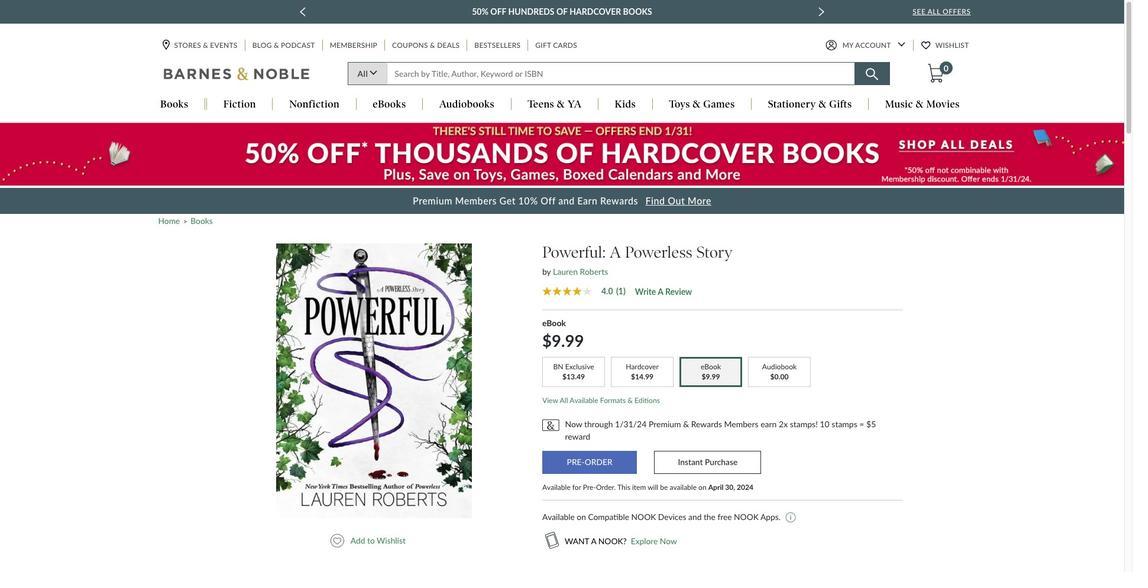 Task type: locate. For each thing, give the bounding box(es) containing it.
on up want
[[577, 513, 586, 523]]

all inside $9.99 main content
[[560, 396, 568, 405]]

1 horizontal spatial on
[[699, 483, 707, 492]]

1 vertical spatial members
[[724, 419, 759, 429]]

& right stores on the left top
[[203, 41, 208, 50]]

rewards
[[600, 195, 638, 207], [691, 419, 722, 429]]

& up instant
[[683, 419, 689, 429]]

0 vertical spatial and
[[558, 195, 575, 207]]

hardcover right of
[[570, 7, 621, 17]]

on left april in the right bottom of the page
[[699, 483, 707, 492]]

free
[[718, 513, 732, 523]]

blog & podcast link
[[251, 40, 316, 51]]

& for teens
[[557, 98, 565, 110]]

1 horizontal spatial a
[[610, 243, 621, 262]]

hardcover up the $14.99
[[626, 362, 659, 371]]

home
[[158, 216, 180, 226]]

available down $13.49
[[570, 396, 598, 405]]

available
[[570, 396, 598, 405], [542, 483, 571, 492], [542, 513, 575, 523]]

0 horizontal spatial members
[[455, 195, 497, 207]]

hardcover
[[570, 7, 621, 17], [626, 362, 659, 371]]

find
[[646, 195, 665, 207]]

coupons & deals
[[392, 41, 460, 50]]

roberts
[[580, 267, 608, 277]]

1 vertical spatial and
[[689, 513, 702, 523]]

now inside now through 1/31/24 premium & rewards members earn 2x stamps! 10 stamps = $5 reward
[[565, 419, 582, 429]]

hardcover inside $9.99 main content
[[626, 362, 659, 371]]

0 vertical spatial premium
[[413, 195, 453, 207]]

& left deals
[[430, 41, 435, 50]]

all right view on the bottom left
[[560, 396, 568, 405]]

0 horizontal spatial hardcover
[[570, 7, 621, 17]]

0 vertical spatial books
[[623, 7, 652, 17]]

premium inside now through 1/31/24 premium & rewards members earn 2x stamps! 10 stamps = $5 reward
[[649, 419, 681, 429]]

powerful:
[[542, 243, 606, 262]]

explore now link
[[631, 536, 677, 546]]

off inside $9.99 main content
[[541, 195, 556, 207]]

a for want
[[591, 536, 596, 546]]

through
[[584, 419, 613, 429]]

0 horizontal spatial books
[[160, 98, 188, 110]]

2 vertical spatial books
[[191, 216, 213, 226]]

off inside 50% off hundreds of hardcover books link
[[491, 7, 506, 17]]

0 horizontal spatial nook
[[631, 513, 656, 523]]

1 vertical spatial available
[[542, 483, 571, 492]]

out
[[668, 195, 685, 207]]

all down membership link
[[358, 69, 368, 79]]

a up the 4.0 (1) at the right
[[610, 243, 621, 262]]

0 horizontal spatial now
[[565, 419, 582, 429]]

0 horizontal spatial a
[[591, 536, 596, 546]]

0 horizontal spatial off
[[491, 7, 506, 17]]

1 vertical spatial a
[[591, 536, 596, 546]]

(1)
[[616, 286, 626, 296]]

all right see
[[928, 7, 941, 16]]

1 horizontal spatial off
[[541, 195, 556, 207]]

0 vertical spatial rewards
[[600, 195, 638, 207]]

2 vertical spatial all
[[560, 396, 568, 405]]

a for powerful:
[[610, 243, 621, 262]]

stores & events link
[[162, 40, 239, 51]]

available left for
[[542, 483, 571, 492]]

off right the 10%
[[541, 195, 556, 207]]

None field
[[387, 62, 855, 85]]

kids button
[[599, 98, 652, 112]]

1 vertical spatial hardcover
[[626, 362, 659, 371]]

offers
[[943, 7, 971, 16]]

1 horizontal spatial rewards
[[691, 419, 722, 429]]

available up want
[[542, 513, 575, 523]]

$13.49
[[563, 372, 585, 381]]

stamps!
[[790, 419, 818, 429]]

toys & games button
[[653, 98, 751, 112]]

want
[[565, 536, 589, 546]]

all link
[[348, 62, 387, 85]]

add
[[351, 536, 365, 546]]

1 vertical spatial wishlist
[[377, 536, 406, 546]]

previous slide / item image
[[300, 7, 306, 17]]

1 horizontal spatial wishlist
[[936, 41, 969, 50]]

1 horizontal spatial nook
[[734, 513, 759, 523]]

gifts
[[829, 98, 852, 110]]

& left ya
[[557, 98, 565, 110]]

nonfiction
[[289, 98, 340, 110]]

this
[[618, 483, 630, 492]]

0 vertical spatial wishlist
[[936, 41, 969, 50]]

toys & games
[[669, 98, 735, 110]]

now
[[565, 419, 582, 429], [660, 536, 677, 546]]

$9.99 main content
[[0, 123, 1124, 573]]

books
[[623, 7, 652, 17], [160, 98, 188, 110], [191, 216, 213, 226]]

1 vertical spatial on
[[577, 513, 586, 523]]

a inside want a nook? explore now
[[591, 536, 596, 546]]

stationery & gifts button
[[752, 98, 868, 112]]

and left earn
[[558, 195, 575, 207]]

& inside "link"
[[430, 41, 435, 50]]

teens & ya
[[528, 98, 582, 110]]

teens & ya button
[[511, 98, 598, 112]]

0 horizontal spatial rewards
[[600, 195, 638, 207]]

nook up explore
[[631, 513, 656, 523]]

bestsellers
[[475, 41, 521, 50]]

ya
[[568, 98, 582, 110]]

1 horizontal spatial books
[[191, 216, 213, 226]]

of
[[557, 7, 568, 17]]

now down devices
[[660, 536, 677, 546]]

0 vertical spatial off
[[491, 7, 506, 17]]

logo image
[[164, 67, 310, 84]]

story
[[697, 243, 733, 262]]

1 horizontal spatial premium
[[649, 419, 681, 429]]

0 vertical spatial a
[[610, 243, 621, 262]]

apps.
[[761, 513, 781, 523]]

members left the earn
[[724, 419, 759, 429]]

Search by Title, Author, Keyword or ISBN text field
[[387, 62, 855, 85]]

0 horizontal spatial premium
[[413, 195, 453, 207]]

instant
[[678, 457, 703, 467]]

0 vertical spatial hardcover
[[570, 7, 621, 17]]

None submit
[[542, 451, 637, 474]]

search image
[[866, 68, 878, 81]]

wishlist up 0
[[936, 41, 969, 50]]

powerless
[[625, 243, 693, 262]]

& right the music
[[916, 98, 924, 110]]

1 horizontal spatial and
[[689, 513, 702, 523]]

kids
[[615, 98, 636, 110]]

0 horizontal spatial on
[[577, 513, 586, 523]]

rewards up instant purchase
[[691, 419, 722, 429]]

and
[[558, 195, 575, 207], [689, 513, 702, 523]]

& left gifts on the top right of the page
[[819, 98, 827, 110]]

gift cards
[[535, 41, 577, 50]]

and left the
[[689, 513, 702, 523]]

nook right free on the right bottom of page
[[734, 513, 759, 523]]

and for devices
[[689, 513, 702, 523]]

teens
[[528, 98, 554, 110]]

1 vertical spatial now
[[660, 536, 677, 546]]

wishlist link
[[921, 40, 970, 51]]

bestsellers link
[[473, 40, 522, 51]]

1 horizontal spatial hardcover
[[626, 362, 659, 371]]

nook
[[631, 513, 656, 523], [734, 513, 759, 523]]

2 horizontal spatial all
[[928, 7, 941, 16]]

reward
[[565, 432, 590, 442]]

1 horizontal spatial members
[[724, 419, 759, 429]]

& inside 'button'
[[916, 98, 924, 110]]

0 vertical spatial now
[[565, 419, 582, 429]]

a right want
[[591, 536, 596, 546]]

compatible
[[588, 513, 629, 523]]

10
[[820, 419, 830, 429]]

user image
[[826, 40, 837, 51]]

ebooks button
[[356, 98, 422, 112]]

lauren
[[553, 267, 578, 277]]

0 horizontal spatial and
[[558, 195, 575, 207]]

all
[[928, 7, 941, 16], [358, 69, 368, 79], [560, 396, 568, 405]]

all for see
[[928, 7, 941, 16]]

bn exclusive $13.49
[[553, 362, 594, 381]]

my
[[843, 41, 854, 50]]

0 horizontal spatial wishlist
[[377, 536, 406, 546]]

movies
[[927, 98, 960, 110]]

1 vertical spatial books
[[160, 98, 188, 110]]

order.
[[596, 483, 616, 492]]

editions
[[635, 396, 660, 405]]

see all offers link
[[913, 7, 971, 16]]

more
[[688, 195, 712, 207]]

& right blog
[[274, 41, 279, 50]]

& for coupons
[[430, 41, 435, 50]]

2 vertical spatial available
[[542, 513, 575, 523]]

wishlist right to
[[377, 536, 406, 546]]

& for stores
[[203, 41, 208, 50]]

on
[[699, 483, 707, 492], [577, 513, 586, 523]]

powerful: a powerless story image
[[276, 243, 472, 518]]

& right toys at the right top of page
[[693, 98, 701, 110]]

earn
[[761, 419, 777, 429]]

a inside powerful: a powerless story by lauren roberts
[[610, 243, 621, 262]]

members left get
[[455, 195, 497, 207]]

1 vertical spatial premium
[[649, 419, 681, 429]]

& inside button
[[557, 98, 565, 110]]

1 vertical spatial rewards
[[691, 419, 722, 429]]

& left editions at the right bottom of page
[[628, 396, 633, 405]]

1 horizontal spatial all
[[560, 396, 568, 405]]

1 nook from the left
[[631, 513, 656, 523]]

1 vertical spatial off
[[541, 195, 556, 207]]

deals
[[437, 41, 460, 50]]

& for music
[[916, 98, 924, 110]]

off right 50%
[[491, 7, 506, 17]]

now up reward
[[565, 419, 582, 429]]

0 vertical spatial members
[[455, 195, 497, 207]]

to
[[367, 536, 375, 546]]

fiction button
[[207, 98, 272, 112]]

0 vertical spatial all
[[928, 7, 941, 16]]

rewards right earn
[[600, 195, 638, 207]]

50% off hundreds of hardcover books
[[472, 7, 652, 17]]

50% off thousans of hardcover books, plus, save on toys, games, boxed calendars and more image
[[0, 123, 1124, 186]]

0 horizontal spatial all
[[358, 69, 368, 79]]

and for off
[[558, 195, 575, 207]]

available
[[670, 483, 697, 492]]

write
[[635, 287, 656, 297]]

0 vertical spatial on
[[699, 483, 707, 492]]

1 horizontal spatial now
[[660, 536, 677, 546]]



Task type: describe. For each thing, give the bounding box(es) containing it.
=
[[860, 419, 864, 429]]

membership
[[330, 41, 377, 50]]

purchase
[[705, 457, 738, 467]]

1 vertical spatial all
[[358, 69, 368, 79]]

my account button
[[826, 40, 905, 51]]

lauren roberts link
[[553, 267, 608, 277]]

view all available formats & editions
[[542, 396, 660, 405]]

& for stationery
[[819, 98, 827, 110]]

premium members get 10% off and earn rewards find out more
[[413, 195, 712, 207]]

2 horizontal spatial books
[[623, 7, 652, 17]]

0
[[944, 63, 949, 73]]

gift cards link
[[534, 40, 578, 51]]

see
[[913, 7, 926, 16]]

stationery & gifts
[[768, 98, 852, 110]]

books inside button
[[160, 98, 188, 110]]

add to wishlist
[[351, 536, 406, 546]]

ebook
[[542, 318, 566, 328]]

review
[[665, 287, 692, 297]]

blog & podcast
[[252, 41, 315, 50]]

games
[[704, 98, 735, 110]]

books link
[[191, 216, 213, 226]]

stores & events
[[174, 41, 238, 50]]

podcast
[[281, 41, 315, 50]]

$14.99
[[631, 372, 654, 381]]

$0.00
[[770, 372, 789, 381]]

view
[[542, 396, 558, 405]]

0 vertical spatial available
[[570, 396, 598, 405]]

events
[[210, 41, 238, 50]]

april
[[708, 483, 724, 492]]

2x
[[779, 419, 788, 429]]

now through 1/31/24 premium & rewards members earn 2x stamps! 10 stamps = $5 reward
[[565, 419, 876, 442]]

music
[[885, 98, 913, 110]]

books button
[[144, 98, 205, 112]]

for
[[572, 483, 581, 492]]

rewards inside now through 1/31/24 premium & rewards members earn 2x stamps! 10 stamps = $5 reward
[[691, 419, 722, 429]]

nook?
[[598, 536, 627, 546]]

4.0 (1)
[[602, 286, 626, 296]]

instant purchase
[[678, 457, 738, 467]]

1/31/24
[[615, 419, 647, 429]]

be
[[660, 483, 668, 492]]

hardcover $14.99
[[626, 362, 659, 381]]

membership link
[[329, 40, 379, 51]]

down arrow image
[[898, 42, 905, 47]]

4.0
[[602, 286, 613, 296]]

pre-
[[583, 483, 596, 492]]

music & movies
[[885, 98, 960, 110]]

0 button
[[927, 62, 953, 84]]

a
[[658, 287, 663, 297]]

& for toys
[[693, 98, 701, 110]]

books inside $9.99 main content
[[191, 216, 213, 226]]

write a review button
[[635, 287, 692, 297]]

50%
[[472, 7, 489, 17]]

nonfiction button
[[273, 98, 356, 112]]

formats
[[600, 396, 626, 405]]

available for for
[[542, 483, 571, 492]]

wishlist inside $9.99 main content
[[377, 536, 406, 546]]

2024
[[737, 483, 754, 492]]

account
[[855, 41, 891, 50]]

will
[[648, 483, 658, 492]]

ebooks
[[373, 98, 406, 110]]

by
[[542, 267, 551, 277]]

cart image
[[928, 64, 944, 83]]

next slide / item image
[[819, 7, 825, 17]]

& for blog
[[274, 41, 279, 50]]

coupons
[[392, 41, 428, 50]]

members inside now through 1/31/24 premium & rewards members earn 2x stamps! 10 stamps = $5 reward
[[724, 419, 759, 429]]

explore
[[631, 536, 658, 546]]

ebook $9.99
[[542, 318, 588, 351]]

item
[[632, 483, 646, 492]]

devices
[[658, 513, 686, 523]]

bn
[[553, 362, 563, 371]]

$5
[[867, 419, 876, 429]]

earn
[[577, 195, 598, 207]]

toys
[[669, 98, 690, 110]]

want a nook? explore now
[[565, 536, 677, 546]]

stamps
[[832, 419, 858, 429]]

30,
[[725, 483, 735, 492]]

$9.99
[[542, 331, 584, 351]]

& inside now through 1/31/24 premium & rewards members earn 2x stamps! 10 stamps = $5 reward
[[683, 419, 689, 429]]

available for on
[[542, 513, 575, 523]]

all for view
[[560, 396, 568, 405]]

none submit inside $9.99 main content
[[542, 451, 637, 474]]

my account
[[843, 41, 891, 50]]

add to wishlist link
[[330, 534, 411, 548]]

audiobook $0.00
[[762, 362, 797, 381]]

stationery
[[768, 98, 816, 110]]

write a review
[[635, 287, 692, 297]]

now inside want a nook? explore now
[[660, 536, 677, 546]]

audiobooks
[[439, 98, 495, 110]]

2 nook from the left
[[734, 513, 759, 523]]

fiction
[[223, 98, 256, 110]]

blog
[[252, 41, 272, 50]]

audiobook
[[762, 362, 797, 371]]

gift
[[535, 41, 551, 50]]



Task type: vqa. For each thing, say whether or not it's contained in the screenshot.
Gift Cards
yes



